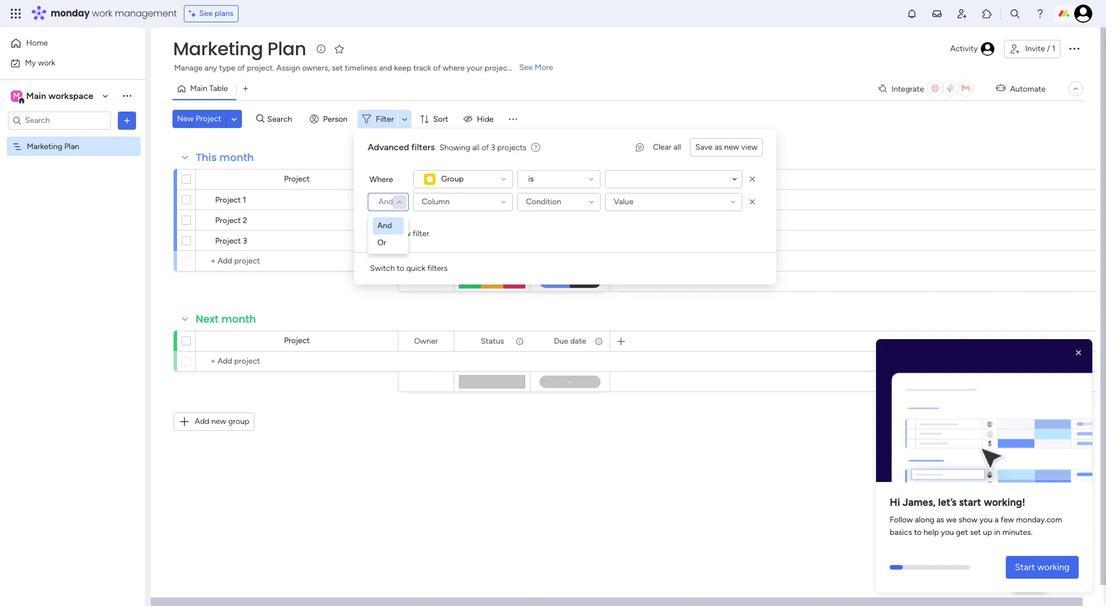 Task type: describe. For each thing, give the bounding box(es) containing it.
condition
[[526, 197, 562, 207]]

inbox image
[[932, 8, 943, 19]]

1 inside button
[[1053, 44, 1056, 54]]

project.
[[247, 63, 275, 73]]

v2 search image
[[256, 113, 265, 125]]

few
[[1001, 516, 1015, 525]]

project
[[485, 63, 511, 73]]

filter button
[[358, 110, 412, 128]]

to inside button
[[397, 264, 405, 273]]

sort
[[433, 114, 449, 124]]

my work
[[25, 58, 55, 67]]

of inside the advanced filters showing all of 3 projects
[[482, 143, 489, 152]]

marketing inside list box
[[27, 142, 62, 151]]

14
[[576, 195, 584, 203]]

group
[[228, 417, 250, 427]]

activity
[[951, 44, 979, 54]]

or
[[378, 238, 387, 248]]

home
[[26, 38, 48, 48]]

1 horizontal spatial add
[[379, 229, 394, 239]]

on
[[500, 195, 509, 205]]

value
[[614, 197, 634, 207]]

quick
[[407, 264, 426, 273]]

m
[[13, 91, 20, 101]]

clear
[[653, 142, 672, 152]]

switch to quick filters button
[[366, 260, 452, 278]]

This month field
[[193, 150, 257, 165]]

options image
[[1068, 41, 1082, 55]]

to inside follow along as we show you a few monday.com basics to help you get set up in minutes.
[[915, 528, 922, 538]]

project 3
[[215, 236, 247, 246]]

invite / 1 button
[[1005, 40, 1061, 58]]

monday.com
[[1017, 516, 1063, 525]]

is
[[529, 174, 534, 184]]

1 status field from the top
[[478, 173, 507, 186]]

as inside button
[[715, 142, 723, 152]]

1 owner from the top
[[414, 175, 438, 184]]

add new group button
[[174, 413, 255, 431]]

advanced
[[368, 142, 409, 153]]

column information image left is
[[515, 175, 525, 184]]

column information image
[[595, 175, 604, 184]]

see for see plans
[[199, 9, 213, 18]]

table
[[209, 84, 228, 93]]

more
[[535, 63, 553, 72]]

lottie animation element
[[877, 339, 1093, 487]]

monday work management
[[51, 7, 177, 20]]

all inside the advanced filters showing all of 3 projects
[[472, 143, 480, 152]]

projects
[[498, 143, 527, 152]]

save as new view button
[[691, 138, 763, 157]]

follow along as we show you a few monday.com basics to help you get set up in minutes.
[[890, 516, 1063, 538]]

2 status field from the top
[[478, 335, 507, 348]]

1 horizontal spatial of
[[433, 63, 441, 73]]

column information image for due date
[[595, 337, 604, 346]]

0 horizontal spatial add
[[195, 417, 209, 427]]

save as new view
[[696, 142, 758, 152]]

0 vertical spatial set
[[332, 63, 343, 73]]

new for view
[[725, 142, 740, 152]]

hi
[[890, 497, 901, 509]]

advanced filters showing all of 3 projects
[[368, 142, 527, 153]]

0 vertical spatial marketing
[[173, 36, 263, 62]]

help
[[924, 528, 939, 538]]

1 horizontal spatial marketing plan
[[173, 36, 306, 62]]

main table
[[190, 84, 228, 93]]

0 vertical spatial plan
[[268, 36, 306, 62]]

person button
[[305, 110, 354, 128]]

marketing plan inside list box
[[27, 142, 79, 151]]

0 horizontal spatial 3
[[243, 236, 247, 246]]

date
[[571, 336, 587, 346]]

see more link
[[518, 62, 555, 73]]

along
[[915, 516, 935, 525]]

show board description image
[[314, 43, 328, 55]]

autopilot image
[[996, 81, 1006, 96]]

help button
[[1010, 574, 1050, 593]]

filters inside button
[[428, 264, 448, 273]]

track
[[413, 63, 431, 73]]

start working
[[1015, 562, 1070, 573]]

+ add new filter
[[373, 229, 430, 239]]

workspace options image
[[121, 90, 133, 102]]

0 horizontal spatial you
[[941, 528, 955, 538]]

work for monday
[[92, 7, 113, 20]]

1 vertical spatial 1
[[243, 195, 246, 205]]

timelines
[[345, 63, 377, 73]]

new for filter
[[396, 229, 411, 239]]

in
[[995, 528, 1001, 538]]

group
[[441, 174, 464, 184]]

column
[[422, 197, 450, 207]]

invite
[[1026, 44, 1046, 54]]

start
[[960, 497, 982, 509]]

nov
[[561, 195, 574, 203]]

month for this month
[[220, 150, 254, 165]]

main table button
[[173, 80, 237, 98]]

management
[[115, 7, 177, 20]]

status for 2nd status field from the top of the page
[[481, 336, 504, 346]]

home button
[[7, 34, 122, 52]]

this
[[196, 150, 217, 165]]

stands.
[[513, 63, 538, 73]]

sort button
[[415, 110, 455, 128]]

add new group
[[195, 417, 250, 427]]

new project
[[177, 114, 221, 124]]

switch
[[370, 264, 395, 273]]

keep
[[394, 63, 411, 73]]

automate
[[1011, 84, 1046, 94]]

any
[[205, 63, 217, 73]]

1 vertical spatial and
[[378, 221, 392, 231]]

working
[[1038, 562, 1070, 573]]

follow
[[890, 516, 913, 525]]

as inside follow along as we show you a few monday.com basics to help you get set up in minutes.
[[937, 516, 945, 525]]

menu image
[[508, 113, 519, 125]]

integrate
[[892, 84, 925, 94]]



Task type: locate. For each thing, give the bounding box(es) containing it.
collapse board header image
[[1072, 84, 1081, 93]]

Due date field
[[551, 335, 589, 348]]

assign
[[276, 63, 300, 73]]

1 horizontal spatial all
[[674, 142, 681, 152]]

column information image right date
[[595, 337, 604, 346]]

v2 overdue deadline image
[[535, 195, 544, 206]]

nov 14
[[561, 195, 584, 203]]

main left table
[[190, 84, 207, 93]]

work inside button
[[38, 58, 55, 67]]

workspace selection element
[[11, 89, 95, 104]]

1 vertical spatial owner
[[414, 336, 438, 346]]

my
[[25, 58, 36, 67]]

1 horizontal spatial you
[[980, 516, 993, 525]]

1 horizontal spatial plan
[[268, 36, 306, 62]]

add view image
[[243, 85, 248, 93]]

project
[[196, 114, 221, 124], [284, 174, 310, 184], [215, 195, 241, 205], [215, 216, 241, 226], [215, 236, 241, 246], [284, 336, 310, 346]]

main for main workspace
[[26, 90, 46, 101]]

1 horizontal spatial 1
[[1053, 44, 1056, 54]]

this month
[[196, 150, 254, 165]]

new left the filter
[[396, 229, 411, 239]]

/
[[1048, 44, 1051, 54]]

learn more image
[[531, 142, 540, 153]]

1 vertical spatial filters
[[428, 264, 448, 273]]

0 vertical spatial to
[[397, 264, 405, 273]]

0 vertical spatial as
[[715, 142, 723, 152]]

add
[[379, 229, 394, 239], [195, 417, 209, 427]]

column information image left due
[[515, 337, 525, 346]]

2 owner field from the top
[[412, 335, 441, 348]]

select product image
[[10, 8, 22, 19]]

all inside button
[[674, 142, 681, 152]]

v2 user feedback image
[[636, 142, 644, 154]]

clear all button
[[649, 138, 686, 157]]

hide button
[[459, 110, 501, 128]]

month
[[220, 150, 254, 165], [222, 312, 256, 326]]

hi james, let's start working!
[[890, 497, 1026, 509]]

plan down search in workspace field
[[64, 142, 79, 151]]

add to favorites image
[[334, 43, 345, 54]]

save
[[696, 142, 713, 152]]

1 vertical spatial plan
[[64, 142, 79, 151]]

Status field
[[478, 173, 507, 186], [478, 335, 507, 348]]

0 vertical spatial and
[[379, 197, 393, 207]]

1 vertical spatial 3
[[243, 236, 247, 246]]

minutes.
[[1003, 528, 1033, 538]]

workspace
[[48, 90, 93, 101]]

0 horizontal spatial see
[[199, 9, 213, 18]]

to
[[397, 264, 405, 273], [915, 528, 922, 538]]

1 vertical spatial see
[[519, 63, 533, 72]]

0 vertical spatial month
[[220, 150, 254, 165]]

set left up on the right of the page
[[971, 528, 982, 538]]

option
[[0, 136, 145, 138]]

where
[[370, 175, 393, 184]]

invite members image
[[957, 8, 968, 19]]

0 vertical spatial filters
[[412, 142, 435, 153]]

marketing down search in workspace field
[[27, 142, 62, 151]]

progress bar
[[890, 566, 904, 570]]

0 vertical spatial you
[[980, 516, 993, 525]]

+ Add project text field
[[202, 355, 393, 369]]

as
[[715, 142, 723, 152], [937, 516, 945, 525]]

lottie animation image
[[877, 344, 1093, 487]]

your
[[467, 63, 483, 73]]

2
[[243, 216, 247, 226]]

3 down 2
[[243, 236, 247, 246]]

see left more at the top of page
[[519, 63, 533, 72]]

to left help
[[915, 528, 922, 538]]

0 horizontal spatial marketing
[[27, 142, 62, 151]]

manage
[[174, 63, 203, 73]]

due
[[554, 336, 569, 346]]

apps image
[[982, 8, 993, 19]]

filters down sort popup button
[[412, 142, 435, 153]]

new left "group"
[[211, 417, 226, 427]]

0 horizontal spatial work
[[38, 58, 55, 67]]

1 horizontal spatial marketing
[[173, 36, 263, 62]]

marketing up the any
[[173, 36, 263, 62]]

plan
[[268, 36, 306, 62], [64, 142, 79, 151]]

add left "group"
[[195, 417, 209, 427]]

1 all from the left
[[674, 142, 681, 152]]

Marketing Plan field
[[170, 36, 309, 62]]

0 vertical spatial 1
[[1053, 44, 1056, 54]]

work right my
[[38, 58, 55, 67]]

and down where
[[379, 197, 393, 207]]

next
[[196, 312, 219, 326]]

0 horizontal spatial as
[[715, 142, 723, 152]]

of left projects
[[482, 143, 489, 152]]

as left we
[[937, 516, 945, 525]]

arrow down image
[[398, 112, 412, 126]]

work for my
[[38, 58, 55, 67]]

1 horizontal spatial see
[[519, 63, 533, 72]]

1 vertical spatial month
[[222, 312, 256, 326]]

search everything image
[[1010, 8, 1021, 19]]

main for main table
[[190, 84, 207, 93]]

marketing plan down search in workspace field
[[27, 142, 79, 151]]

1 horizontal spatial work
[[92, 7, 113, 20]]

switch to quick filters
[[370, 264, 448, 273]]

working on it
[[469, 195, 516, 205]]

1 horizontal spatial main
[[190, 84, 207, 93]]

1 vertical spatial you
[[941, 528, 955, 538]]

help image
[[1035, 8, 1046, 19]]

project 2
[[215, 216, 247, 226]]

1 vertical spatial add
[[195, 417, 209, 427]]

working
[[469, 195, 498, 205]]

to left quick
[[397, 264, 405, 273]]

0 vertical spatial work
[[92, 7, 113, 20]]

showing
[[440, 143, 470, 152]]

1 vertical spatial owner field
[[412, 335, 441, 348]]

close image
[[1074, 347, 1085, 359]]

add right +
[[379, 229, 394, 239]]

remove sort image
[[747, 174, 759, 185]]

you left a
[[980, 516, 993, 525]]

0 horizontal spatial of
[[237, 63, 245, 73]]

main right workspace icon
[[26, 90, 46, 101]]

status for 2nd status field from the bottom of the page
[[481, 175, 504, 184]]

1 vertical spatial new
[[396, 229, 411, 239]]

Next month field
[[193, 312, 259, 327]]

of right type
[[237, 63, 245, 73]]

0 horizontal spatial plan
[[64, 142, 79, 151]]

0 vertical spatial owner field
[[412, 173, 441, 186]]

1 status from the top
[[481, 175, 504, 184]]

0 horizontal spatial new
[[211, 417, 226, 427]]

new left view on the right of the page
[[725, 142, 740, 152]]

marketing
[[173, 36, 263, 62], [27, 142, 62, 151]]

0 horizontal spatial main
[[26, 90, 46, 101]]

filters
[[412, 142, 435, 153], [428, 264, 448, 273]]

you down we
[[941, 528, 955, 538]]

james peterson image
[[1075, 5, 1093, 23]]

start
[[1015, 562, 1036, 573]]

filter
[[413, 229, 430, 239]]

set down add to favorites 'image'
[[332, 63, 343, 73]]

remove sort image
[[747, 197, 759, 208]]

all
[[674, 142, 681, 152], [472, 143, 480, 152]]

1 horizontal spatial to
[[915, 528, 922, 538]]

column information image for status
[[515, 337, 525, 346]]

you
[[980, 516, 993, 525], [941, 528, 955, 538]]

see for see more
[[519, 63, 533, 72]]

0 vertical spatial add
[[379, 229, 394, 239]]

plans
[[215, 9, 234, 18]]

plan up assign
[[268, 36, 306, 62]]

see left plans
[[199, 9, 213, 18]]

2 vertical spatial new
[[211, 417, 226, 427]]

0 vertical spatial status field
[[478, 173, 507, 186]]

as right the save
[[715, 142, 723, 152]]

where
[[443, 63, 465, 73]]

1 right /
[[1053, 44, 1056, 54]]

main workspace
[[26, 90, 93, 101]]

1 up 2
[[243, 195, 246, 205]]

Search field
[[265, 111, 299, 127]]

0 vertical spatial 3
[[491, 143, 496, 152]]

0 vertical spatial new
[[725, 142, 740, 152]]

1 vertical spatial status field
[[478, 335, 507, 348]]

1 horizontal spatial as
[[937, 516, 945, 525]]

new project button
[[173, 110, 226, 128]]

let's
[[939, 497, 957, 509]]

status
[[481, 175, 504, 184], [481, 336, 504, 346]]

1 vertical spatial marketing plan
[[27, 142, 79, 151]]

plan inside list box
[[64, 142, 79, 151]]

of right track
[[433, 63, 441, 73]]

3 left projects
[[491, 143, 496, 152]]

1 vertical spatial work
[[38, 58, 55, 67]]

2 horizontal spatial new
[[725, 142, 740, 152]]

activity button
[[946, 40, 1000, 58]]

see inside button
[[199, 9, 213, 18]]

filters right quick
[[428, 264, 448, 273]]

None field
[[551, 173, 589, 186]]

0 horizontal spatial marketing plan
[[27, 142, 79, 151]]

invite / 1
[[1026, 44, 1056, 54]]

0 horizontal spatial set
[[332, 63, 343, 73]]

james,
[[903, 497, 936, 509]]

it
[[511, 195, 516, 205]]

new
[[177, 114, 194, 124]]

all right showing
[[472, 143, 480, 152]]

1 vertical spatial set
[[971, 528, 982, 538]]

main inside workspace selection element
[[26, 90, 46, 101]]

see plans
[[199, 9, 234, 18]]

dapulse integrations image
[[879, 85, 887, 93]]

manage any type of project. assign owners, set timelines and keep track of where your project stands.
[[174, 63, 538, 73]]

view
[[742, 142, 758, 152]]

see plans button
[[184, 5, 239, 22]]

we
[[947, 516, 957, 525]]

person
[[323, 114, 348, 124]]

0 horizontal spatial 1
[[243, 195, 246, 205]]

project inside the new project button
[[196, 114, 221, 124]]

hide
[[477, 114, 494, 124]]

a
[[995, 516, 999, 525]]

0 vertical spatial owner
[[414, 175, 438, 184]]

workspace image
[[11, 90, 22, 102]]

my work button
[[7, 54, 122, 72]]

column information image
[[515, 175, 525, 184], [515, 337, 525, 346], [595, 337, 604, 346]]

1 horizontal spatial 3
[[491, 143, 496, 152]]

0 vertical spatial marketing plan
[[173, 36, 306, 62]]

3 inside the advanced filters showing all of 3 projects
[[491, 143, 496, 152]]

all right 'clear'
[[674, 142, 681, 152]]

owners,
[[302, 63, 330, 73]]

show
[[959, 516, 978, 525]]

working!
[[984, 497, 1026, 509]]

clear all
[[653, 142, 681, 152]]

and right +
[[378, 221, 392, 231]]

1 horizontal spatial set
[[971, 528, 982, 538]]

Search in workspace field
[[24, 114, 95, 127]]

1 vertical spatial as
[[937, 516, 945, 525]]

1 vertical spatial status
[[481, 336, 504, 346]]

marketing plan list box
[[0, 134, 145, 310]]

project 1
[[215, 195, 246, 205]]

month for next month
[[222, 312, 256, 326]]

0 horizontal spatial to
[[397, 264, 405, 273]]

0 vertical spatial status
[[481, 175, 504, 184]]

2 owner from the top
[[414, 336, 438, 346]]

options image
[[121, 115, 133, 126]]

notifications image
[[907, 8, 918, 19]]

marketing plan up type
[[173, 36, 306, 62]]

1 horizontal spatial new
[[396, 229, 411, 239]]

set inside follow along as we show you a few monday.com basics to help you get set up in minutes.
[[971, 528, 982, 538]]

month right this
[[220, 150, 254, 165]]

owner
[[414, 175, 438, 184], [414, 336, 438, 346]]

due date
[[554, 336, 587, 346]]

0 vertical spatial see
[[199, 9, 213, 18]]

2 status from the top
[[481, 336, 504, 346]]

get
[[957, 528, 969, 538]]

main inside 'button'
[[190, 84, 207, 93]]

3
[[491, 143, 496, 152], [243, 236, 247, 246]]

angle down image
[[232, 115, 237, 123]]

1 owner field from the top
[[412, 173, 441, 186]]

month right next
[[222, 312, 256, 326]]

2 horizontal spatial of
[[482, 143, 489, 152]]

see more
[[519, 63, 553, 72]]

work right monday
[[92, 7, 113, 20]]

Owner field
[[412, 173, 441, 186], [412, 335, 441, 348]]

1 vertical spatial to
[[915, 528, 922, 538]]

+ Add project text field
[[202, 255, 393, 268]]

2 all from the left
[[472, 143, 480, 152]]

1 vertical spatial marketing
[[27, 142, 62, 151]]

0 horizontal spatial all
[[472, 143, 480, 152]]



Task type: vqa. For each thing, say whether or not it's contained in the screenshot.
the New sprint BUTTON
no



